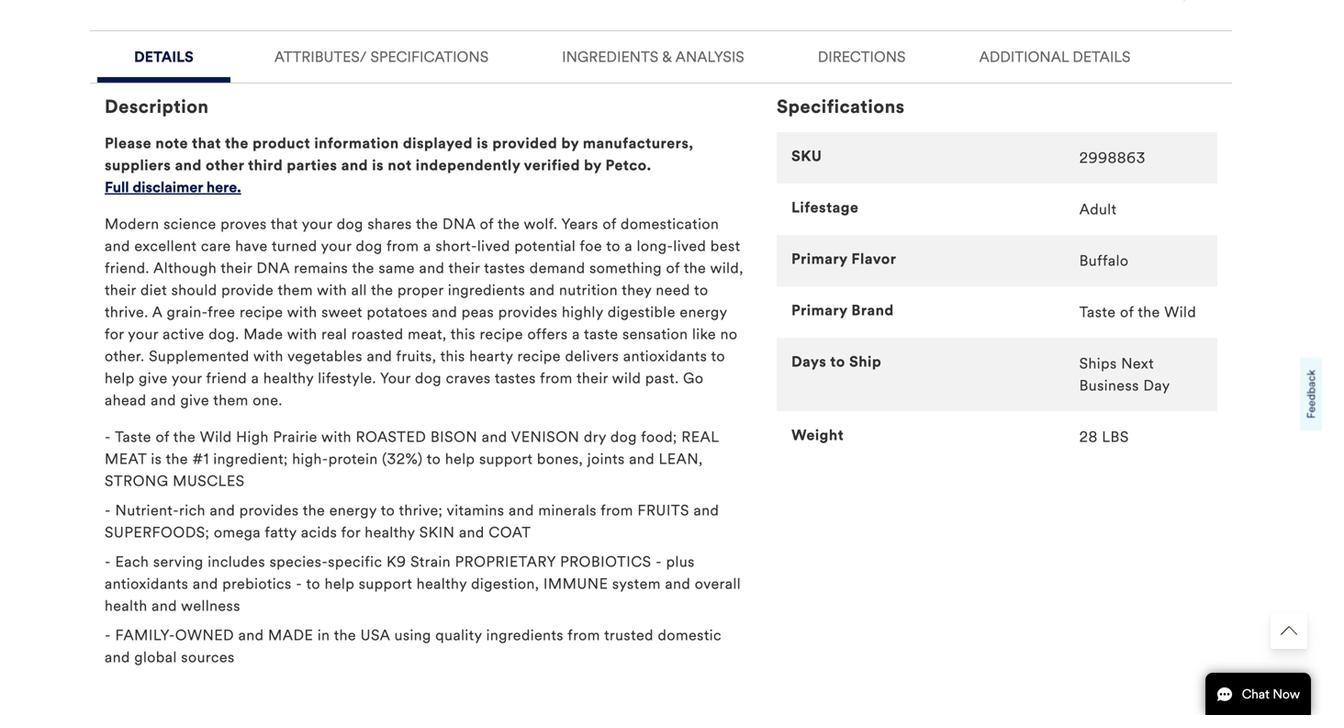Task type: describe. For each thing, give the bounding box(es) containing it.
your down supplemented
[[172, 369, 202, 388]]

rich
[[179, 502, 206, 520]]

and down the vitamins
[[459, 524, 485, 542]]

and up the 'friend.'
[[105, 237, 130, 256]]

attributes/ specifications button
[[245, 31, 518, 77]]

highly
[[562, 303, 604, 322]]

2 lived from the left
[[674, 237, 707, 256]]

ingredients & analysis button
[[533, 31, 774, 77]]

ingredient;
[[213, 450, 288, 469]]

provide
[[221, 281, 274, 300]]

ingredients & analysis
[[562, 48, 745, 66]]

that inside 'please note that the product information displayed is provided by manufacturers, suppliers and other third parties and is not independently verified by petco. full disclaimer here.'
[[192, 134, 221, 153]]

protein
[[329, 450, 378, 469]]

made
[[244, 325, 283, 344]]

minerals
[[539, 502, 597, 520]]

- left plus on the right bottom of the page
[[656, 553, 662, 571]]

prairie
[[273, 428, 318, 447]]

turned
[[272, 237, 317, 256]]

from down delivers
[[540, 369, 573, 388]]

bones,
[[537, 450, 583, 469]]

energy inside nutrient-rich and provides the energy to thrive; vitamins and minerals from fruits and superfoods; omega fatty acids for healthy skin and coat
[[329, 502, 377, 520]]

28 lbs
[[1080, 428, 1130, 447]]

specific
[[328, 553, 383, 571]]

with up 'vegetables'
[[287, 325, 317, 344]]

details button
[[97, 31, 230, 77]]

quality
[[436, 627, 482, 645]]

made
[[268, 627, 313, 645]]

2 vertical spatial recipe
[[518, 347, 561, 366]]

parties
[[287, 156, 338, 175]]

ships
[[1080, 355, 1117, 373]]

petco.
[[606, 156, 652, 175]]

wild for taste of the wild
[[1165, 303, 1197, 322]]

energy inside modern science proves that your dog shares the dna of the wolf. years of domestication and excellent care have turned your dog from a short-lived potential foe to a long-lived best friend. although their dna remains the same and their tastes demand something of the wild, their diet should provide them with all the proper ingredients and nutrition they need to thrive. a grain-free recipe with sweet potatoes and peas provides highly digestible energy for your active dog. made with real roasted meat, this recipe offers a taste sensation like no other. supplemented with vegetables and fruits, this hearty recipe delivers antioxidants to help give your friend a healthy lifestyle. your dog craves tastes from their wild past. go ahead and give them one.
[[680, 303, 728, 322]]

for inside nutrient-rich and provides the energy to thrive; vitamins and minerals from fruits and superfoods; omega fatty acids for healthy skin and coat
[[341, 524, 361, 542]]

in
[[318, 627, 330, 645]]

attributes/
[[274, 48, 367, 66]]

sweet
[[322, 303, 363, 322]]

help inside each serving includes species-specific k9 strain proprietary probiotics - plus antioxidants and prebiotics - to help support healthy digestion, immune system and overall health and wellness
[[325, 575, 355, 594]]

full disclaimer here. button
[[105, 177, 241, 199]]

additional details
[[980, 48, 1131, 66]]

family-owned and made in the usa using quality ingredients from trusted domestic and global sources
[[105, 627, 722, 667]]

a up something
[[625, 237, 633, 256]]

the inside 'please note that the product information displayed is provided by manufacturers, suppliers and other third parties and is not independently verified by petco. full disclaimer here.'
[[225, 134, 249, 153]]

to right foe
[[606, 237, 621, 256]]

plus
[[667, 553, 695, 571]]

additional
[[980, 48, 1069, 66]]

have
[[235, 237, 268, 256]]

and up family-
[[152, 597, 177, 616]]

their down delivers
[[577, 369, 608, 388]]

- for family-owned and made in the usa using quality ingredients from trusted domestic and global sources
[[105, 627, 115, 645]]

muscles
[[173, 472, 245, 491]]

1 vertical spatial is
[[372, 156, 384, 175]]

the up next
[[1138, 303, 1161, 322]]

and up omega
[[210, 502, 235, 520]]

your up "turned"
[[302, 215, 333, 233]]

and up "meat,"
[[432, 303, 458, 322]]

one.
[[253, 391, 283, 410]]

- for taste of the wild high prairie with roasted bison and venison dry dog food; real meat is the #1 ingredient; high-protein (32%) to help support bones, joints and lean, strong muscles
[[105, 428, 115, 447]]

and up wellness on the bottom
[[193, 575, 218, 594]]

to left ship
[[831, 353, 846, 371]]

and right the bison
[[482, 428, 508, 447]]

1 horizontal spatial by
[[584, 156, 602, 175]]

to inside each serving includes species-specific k9 strain proprietary probiotics - plus antioxidants and prebiotics - to help support healthy digestion, immune system and overall health and wellness
[[306, 575, 321, 594]]

additional details button
[[950, 31, 1160, 77]]

prebiotics
[[222, 575, 292, 594]]

taste
[[584, 325, 619, 344]]

displayed
[[403, 134, 473, 153]]

of right years on the top left
[[603, 215, 617, 233]]

lifestage
[[792, 199, 859, 217]]

healthy inside nutrient-rich and provides the energy to thrive; vitamins and minerals from fruits and superfoods; omega fatty acids for healthy skin and coat
[[365, 524, 415, 542]]

to inside taste of the wild high prairie with roasted bison and venison dry dog food; real meat is the #1 ingredient; high-protein (32%) to help support bones, joints and lean, strong muscles
[[427, 450, 441, 469]]

a left short-
[[423, 237, 431, 256]]

of left wolf.
[[480, 215, 494, 233]]

a up one.
[[251, 369, 259, 388]]

from up same on the top of the page
[[387, 237, 419, 256]]

the inside nutrient-rich and provides the energy to thrive; vitamins and minerals from fruits and superfoods; omega fatty acids for healthy skin and coat
[[303, 502, 325, 520]]

grain-
[[167, 303, 208, 322]]

modern
[[105, 215, 159, 233]]

the left #1 at the left
[[166, 450, 188, 469]]

diet
[[141, 281, 167, 300]]

dog.
[[209, 325, 239, 344]]

your up remains
[[321, 237, 352, 256]]

family-
[[115, 627, 175, 645]]

1 horizontal spatial them
[[278, 281, 313, 300]]

strong
[[105, 472, 169, 491]]

health
[[105, 597, 148, 616]]

dry
[[584, 428, 606, 447]]

of up need
[[666, 259, 680, 278]]

years
[[562, 215, 599, 233]]

craves
[[446, 369, 491, 388]]

provides inside nutrient-rich and provides the energy to thrive; vitamins and minerals from fruits and superfoods; omega fatty acids for healthy skin and coat
[[240, 502, 299, 520]]

ship
[[850, 353, 882, 371]]

flavor
[[852, 250, 897, 268]]

healthy inside modern science proves that your dog shares the dna of the wolf. years of domestication and excellent care have turned your dog from a short-lived potential foe to a long-lived best friend. although their dna remains the same and their tastes demand something of the wild, their diet should provide them with all the proper ingredients and nutrition they need to thrive. a grain-free recipe with sweet potatoes and peas provides highly digestible energy for your active dog. made with real roasted meat, this recipe offers a taste sensation like no other. supplemented with vegetables and fruits, this hearty recipe delivers antioxidants to help give your friend a healthy lifestyle. your dog craves tastes from their wild past. go ahead and give them one.
[[263, 369, 314, 388]]

the up all
[[352, 259, 375, 278]]

venison
[[511, 428, 580, 447]]

taste for taste of the wild
[[1080, 303, 1116, 322]]

serving
[[153, 553, 204, 571]]

healthy inside each serving includes species-specific k9 strain proprietary probiotics - plus antioxidants and prebiotics - to help support healthy digestion, immune system and overall health and wellness
[[417, 575, 467, 594]]

fatty
[[265, 524, 297, 542]]

go
[[683, 369, 704, 388]]

weight
[[792, 426, 844, 445]]

0 vertical spatial give
[[139, 369, 168, 388]]

their down short-
[[449, 259, 480, 278]]

using
[[395, 627, 431, 645]]

please
[[105, 134, 152, 153]]

is inside taste of the wild high prairie with roasted bison and venison dry dog food; real meat is the #1 ingredient; high-protein (32%) to help support bones, joints and lean, strong muscles
[[151, 450, 162, 469]]

shares
[[368, 215, 412, 233]]

with inside taste of the wild high prairie with roasted bison and venison dry dog food; real meat is the #1 ingredient; high-protein (32%) to help support bones, joints and lean, strong muscles
[[322, 428, 352, 447]]

scroll to top image
[[1281, 623, 1298, 639]]

with left sweet
[[287, 303, 317, 322]]

dog down fruits,
[[415, 369, 442, 388]]

foe
[[580, 237, 603, 256]]

support inside each serving includes species-specific k9 strain proprietary probiotics - plus antioxidants and prebiotics - to help support healthy digestion, immune system and overall health and wellness
[[359, 575, 413, 594]]

they
[[622, 281, 652, 300]]

1 vertical spatial give
[[180, 391, 209, 410]]

help inside taste of the wild high prairie with roasted bison and venison dry dog food; real meat is the #1 ingredient; high-protein (32%) to help support bones, joints and lean, strong muscles
[[445, 450, 475, 469]]

proper
[[398, 281, 444, 300]]

short-
[[436, 237, 478, 256]]

28
[[1080, 428, 1098, 447]]

global
[[134, 649, 177, 667]]

strain
[[411, 553, 451, 571]]

the up need
[[684, 259, 707, 278]]

other.
[[105, 347, 145, 366]]

high-
[[292, 450, 329, 469]]

excellent
[[134, 237, 197, 256]]

directions
[[818, 48, 906, 66]]

best
[[711, 237, 741, 256]]

potential
[[515, 237, 576, 256]]

each serving includes species-specific k9 strain proprietary probiotics - plus antioxidants and prebiotics - to help support healthy digestion, immune system and overall health and wellness
[[105, 553, 741, 616]]

bison
[[431, 428, 478, 447]]

ingredients inside modern science proves that your dog shares the dna of the wolf. years of domestication and excellent care have turned your dog from a short-lived potential foe to a long-lived best friend. although their dna remains the same and their tastes demand something of the wild, their diet should provide them with all the proper ingredients and nutrition they need to thrive. a grain-free recipe with sweet potatoes and peas provides highly digestible energy for your active dog. made with real roasted meat, this recipe offers a taste sensation like no other. supplemented with vegetables and fruits, this hearty recipe delivers antioxidants to help give your friend a healthy lifestyle. your dog craves tastes from their wild past. go ahead and give them one.
[[448, 281, 526, 300]]

probiotics
[[560, 553, 652, 571]]

their up provide
[[221, 259, 252, 278]]

sources
[[181, 649, 235, 667]]

and up proper
[[419, 259, 445, 278]]

antioxidants inside modern science proves that your dog shares the dna of the wolf. years of domestication and excellent care have turned your dog from a short-lived potential foe to a long-lived best friend. although their dna remains the same and their tastes demand something of the wild, their diet should provide them with all the proper ingredients and nutrition they need to thrive. a grain-free recipe with sweet potatoes and peas provides highly digestible energy for your active dog. made with real roasted meat, this recipe offers a taste sensation like no other. supplemented with vegetables and fruits, this hearty recipe delivers antioxidants to help give your friend a healthy lifestyle. your dog craves tastes from their wild past. go ahead and give them one.
[[624, 347, 707, 366]]

lifestyle.
[[318, 369, 377, 388]]

to inside nutrient-rich and provides the energy to thrive; vitamins and minerals from fruits and superfoods; omega fatty acids for healthy skin and coat
[[381, 502, 395, 520]]

remains
[[294, 259, 348, 278]]

product details tab list
[[90, 30, 1233, 709]]

roasted
[[356, 428, 426, 447]]

thrive.
[[105, 303, 148, 322]]

brand
[[852, 301, 894, 320]]

fruits
[[638, 502, 690, 520]]

suppliers
[[105, 156, 171, 175]]

no
[[721, 325, 738, 344]]

primary for primary brand
[[792, 301, 848, 320]]

hearty
[[470, 347, 513, 366]]

and up full disclaimer here. button
[[175, 156, 202, 175]]

ingredients inside the family-owned and made in the usa using quality ingredients from trusted domestic and global sources
[[486, 627, 564, 645]]



Task type: locate. For each thing, give the bounding box(es) containing it.
from inside nutrient-rich and provides the energy to thrive; vitamins and minerals from fruits and superfoods; omega fatty acids for healthy skin and coat
[[601, 502, 634, 520]]

and down roasted
[[367, 347, 392, 366]]

details right additional
[[1073, 48, 1131, 66]]

0 vertical spatial for
[[105, 325, 124, 344]]

dna up short-
[[443, 215, 476, 233]]

business
[[1080, 377, 1140, 395]]

lean,
[[659, 450, 703, 469]]

recipe up hearty
[[480, 325, 523, 344]]

thrive;
[[399, 502, 443, 520]]

give down friend
[[180, 391, 209, 410]]

0 horizontal spatial support
[[359, 575, 413, 594]]

1 horizontal spatial provides
[[498, 303, 558, 322]]

1 vertical spatial ingredients
[[486, 627, 564, 645]]

this up craves at the left bottom of page
[[440, 347, 465, 366]]

verified
[[524, 156, 580, 175]]

specifications
[[777, 96, 905, 118]]

is
[[477, 134, 489, 153], [372, 156, 384, 175], [151, 450, 162, 469]]

and left made in the left bottom of the page
[[238, 627, 264, 645]]

0 horizontal spatial antioxidants
[[105, 575, 189, 594]]

of up next
[[1121, 303, 1134, 322]]

- for nutrient-rich and provides the energy to thrive; vitamins and minerals from fruits and superfoods; omega fatty acids for healthy skin and coat
[[105, 502, 115, 520]]

adult
[[1080, 200, 1117, 219]]

1 vertical spatial recipe
[[480, 325, 523, 344]]

taste up ships
[[1080, 303, 1116, 322]]

wild up day
[[1165, 303, 1197, 322]]

dog
[[337, 215, 363, 233], [356, 237, 383, 256], [415, 369, 442, 388], [611, 428, 637, 447]]

your
[[380, 369, 411, 388]]

their up thrive.
[[105, 281, 136, 300]]

disclaimer
[[133, 178, 203, 197]]

- down strong
[[105, 502, 115, 520]]

2 horizontal spatial healthy
[[417, 575, 467, 594]]

2998863
[[1080, 149, 1146, 167]]

your down a at the left top of the page
[[128, 325, 159, 344]]

and down plus on the right bottom of the page
[[665, 575, 691, 594]]

2 vertical spatial healthy
[[417, 575, 467, 594]]

ahead
[[105, 391, 147, 410]]

demand
[[530, 259, 586, 278]]

food;
[[641, 428, 678, 447]]

1 lived from the left
[[478, 237, 511, 256]]

primary flavor
[[792, 250, 897, 268]]

1 vertical spatial help
[[445, 450, 475, 469]]

healthy up one.
[[263, 369, 314, 388]]

sensation
[[623, 325, 688, 344]]

dog up joints
[[611, 428, 637, 447]]

of
[[480, 215, 494, 233], [603, 215, 617, 233], [666, 259, 680, 278], [1121, 303, 1134, 322], [156, 428, 169, 447]]

for up other.
[[105, 325, 124, 344]]

0 vertical spatial help
[[105, 369, 135, 388]]

energy up acids
[[329, 502, 377, 520]]

0 vertical spatial this
[[451, 325, 476, 344]]

1 horizontal spatial healthy
[[365, 524, 415, 542]]

- for each serving includes species-specific k9 strain proprietary probiotics - plus antioxidants and prebiotics - to help support healthy digestion, immune system and overall health and wellness
[[105, 553, 115, 571]]

help down specific
[[325, 575, 355, 594]]

coat
[[489, 524, 531, 542]]

1 vertical spatial taste
[[115, 428, 151, 447]]

support
[[479, 450, 533, 469], [359, 575, 413, 594]]

0 horizontal spatial them
[[213, 391, 249, 410]]

with
[[317, 281, 347, 300], [287, 303, 317, 322], [287, 325, 317, 344], [253, 347, 284, 366], [322, 428, 352, 447]]

help inside modern science proves that your dog shares the dna of the wolf. years of domestication and excellent care have turned your dog from a short-lived potential foe to a long-lived best friend. although their dna remains the same and their tastes demand something of the wild, their diet should provide them with all the proper ingredients and nutrition they need to thrive. a grain-free recipe with sweet potatoes and peas provides highly digestible energy for your active dog. made with real roasted meat, this recipe offers a taste sensation like no other. supplemented with vegetables and fruits, this hearty recipe delivers antioxidants to help give your friend a healthy lifestyle. your dog craves tastes from their wild past. go ahead and give them one.
[[105, 369, 135, 388]]

2 details from the left
[[1073, 48, 1131, 66]]

1 horizontal spatial wild
[[1165, 303, 1197, 322]]

0 horizontal spatial lived
[[478, 237, 511, 256]]

past.
[[646, 369, 679, 388]]

details
[[134, 48, 194, 66], [1073, 48, 1131, 66]]

healthy down "strain"
[[417, 575, 467, 594]]

0 horizontal spatial that
[[192, 134, 221, 153]]

the left wolf.
[[498, 215, 520, 233]]

0 horizontal spatial is
[[151, 450, 162, 469]]

2 primary from the top
[[792, 301, 848, 320]]

and right fruits
[[694, 502, 719, 520]]

them down friend
[[213, 391, 249, 410]]

for up specific
[[341, 524, 361, 542]]

details inside button
[[134, 48, 194, 66]]

although
[[153, 259, 217, 278]]

domestic
[[658, 627, 722, 645]]

dna down "turned"
[[257, 259, 290, 278]]

superfoods;
[[105, 524, 210, 542]]

proprietary
[[455, 553, 556, 571]]

taste up the "meat"
[[115, 428, 151, 447]]

provided
[[493, 134, 558, 153]]

taste
[[1080, 303, 1116, 322], [115, 428, 151, 447]]

to right need
[[694, 281, 709, 300]]

0 horizontal spatial provides
[[240, 502, 299, 520]]

healthy
[[263, 369, 314, 388], [365, 524, 415, 542], [417, 575, 467, 594]]

0 horizontal spatial for
[[105, 325, 124, 344]]

full
[[105, 178, 129, 197]]

1 horizontal spatial lived
[[674, 237, 707, 256]]

1 vertical spatial that
[[271, 215, 298, 233]]

0 vertical spatial support
[[479, 450, 533, 469]]

primary for primary flavor
[[792, 250, 848, 268]]

is up strong
[[151, 450, 162, 469]]

0 vertical spatial recipe
[[240, 303, 283, 322]]

wild for taste of the wild high prairie with roasted bison and venison dry dog food; real meat is the #1 ingredient; high-protein (32%) to help support bones, joints and lean, strong muscles
[[200, 428, 232, 447]]

real
[[682, 428, 719, 447]]

and right ahead
[[151, 391, 176, 410]]

primary up the days
[[792, 301, 848, 320]]

for inside modern science proves that your dog shares the dna of the wolf. years of domestication and excellent care have turned your dog from a short-lived potential foe to a long-lived best friend. although their dna remains the same and their tastes demand something of the wild, their diet should provide them with all the proper ingredients and nutrition they need to thrive. a grain-free recipe with sweet potatoes and peas provides highly digestible energy for your active dog. made with real roasted meat, this recipe offers a taste sensation like no other. supplemented with vegetables and fruits, this hearty recipe delivers antioxidants to help give your friend a healthy lifestyle. your dog craves tastes from their wild past. go ahead and give them one.
[[105, 325, 124, 344]]

science
[[164, 215, 216, 233]]

trusted
[[604, 627, 654, 645]]

provides up offers
[[498, 303, 558, 322]]

taste inside taste of the wild high prairie with roasted bison and venison dry dog food; real meat is the #1 ingredient; high-protein (32%) to help support bones, joints and lean, strong muscles
[[115, 428, 151, 447]]

0 vertical spatial healthy
[[263, 369, 314, 388]]

their
[[221, 259, 252, 278], [449, 259, 480, 278], [105, 281, 136, 300], [577, 369, 608, 388]]

1 vertical spatial healthy
[[365, 524, 415, 542]]

recipe up made
[[240, 303, 283, 322]]

usa
[[361, 627, 390, 645]]

0 vertical spatial taste
[[1080, 303, 1116, 322]]

0 vertical spatial them
[[278, 281, 313, 300]]

ingredients up the peas
[[448, 281, 526, 300]]

0 vertical spatial tastes
[[484, 259, 526, 278]]

0 horizontal spatial healthy
[[263, 369, 314, 388]]

information
[[314, 134, 399, 153]]

and down food; at bottom
[[629, 450, 655, 469]]

from left trusted
[[568, 627, 601, 645]]

vegetables
[[287, 347, 363, 366]]

with down made
[[253, 347, 284, 366]]

0 horizontal spatial details
[[134, 48, 194, 66]]

days
[[792, 353, 827, 371]]

support down k9
[[359, 575, 413, 594]]

other
[[206, 156, 244, 175]]

1 horizontal spatial support
[[479, 450, 533, 469]]

1 horizontal spatial antioxidants
[[624, 347, 707, 366]]

lived left potential
[[478, 237, 511, 256]]

provides up fatty
[[240, 502, 299, 520]]

wild up #1 at the left
[[200, 428, 232, 447]]

1 details from the left
[[134, 48, 194, 66]]

tastes down hearty
[[495, 369, 536, 388]]

is left not at the top left of the page
[[372, 156, 384, 175]]

wild,
[[710, 259, 744, 278]]

1 horizontal spatial details
[[1073, 48, 1131, 66]]

that up "turned"
[[271, 215, 298, 233]]

dog left shares at the left top of page
[[337, 215, 363, 233]]

1 vertical spatial for
[[341, 524, 361, 542]]

0 vertical spatial is
[[477, 134, 489, 153]]

ingredients
[[448, 281, 526, 300], [486, 627, 564, 645]]

1 horizontal spatial is
[[372, 156, 384, 175]]

tastes
[[484, 259, 526, 278], [495, 369, 536, 388]]

to down no
[[711, 347, 726, 366]]

-
[[105, 428, 115, 447], [105, 502, 115, 520], [105, 553, 115, 571], [656, 553, 662, 571], [296, 575, 302, 594], [105, 627, 115, 645]]

lived down domestication
[[674, 237, 707, 256]]

like
[[693, 325, 716, 344]]

analysis
[[676, 48, 745, 66]]

vitamins
[[447, 502, 505, 520]]

1 vertical spatial by
[[584, 156, 602, 175]]

antioxidants down each
[[105, 575, 189, 594]]

buffalo
[[1080, 252, 1129, 270]]

a down highly
[[572, 325, 580, 344]]

dog inside taste of the wild high prairie with roasted bison and venison dry dog food; real meat is the #1 ingredient; high-protein (32%) to help support bones, joints and lean, strong muscles
[[611, 428, 637, 447]]

&
[[662, 48, 672, 66]]

details inside 'button'
[[1073, 48, 1131, 66]]

should
[[171, 281, 217, 300]]

and down the 'information'
[[341, 156, 368, 175]]

1 horizontal spatial dna
[[443, 215, 476, 233]]

modern science proves that your dog shares the dna of the wolf. years of domestication and excellent care have turned your dog from a short-lived potential foe to a long-lived best friend. although their dna remains the same and their tastes demand something of the wild, their diet should provide them with all the proper ingredients and nutrition they need to thrive. a grain-free recipe with sweet potatoes and peas provides highly digestible energy for your active dog. made with real roasted meat, this recipe offers a taste sensation like no other. supplemented with vegetables and fruits, this hearty recipe delivers antioxidants to help give your friend a healthy lifestyle. your dog craves tastes from their wild past. go ahead and give them one.
[[105, 215, 744, 410]]

0 horizontal spatial dna
[[257, 259, 290, 278]]

details up description
[[134, 48, 194, 66]]

1 vertical spatial provides
[[240, 502, 299, 520]]

day
[[1144, 377, 1171, 395]]

by
[[562, 134, 579, 153], [584, 156, 602, 175]]

with up "protein"
[[322, 428, 352, 447]]

and up coat
[[509, 502, 534, 520]]

0 vertical spatial that
[[192, 134, 221, 153]]

provides
[[498, 303, 558, 322], [240, 502, 299, 520]]

healthy up k9
[[365, 524, 415, 542]]

your
[[302, 215, 333, 233], [321, 237, 352, 256], [128, 325, 159, 344], [172, 369, 202, 388]]

0 vertical spatial energy
[[680, 303, 728, 322]]

dog down shares at the left top of page
[[356, 237, 383, 256]]

and down demand
[[530, 281, 555, 300]]

from inside the family-owned and made in the usa using quality ingredients from trusted domestic and global sources
[[568, 627, 601, 645]]

1 vertical spatial support
[[359, 575, 413, 594]]

1 vertical spatial this
[[440, 347, 465, 366]]

energy up 'like'
[[680, 303, 728, 322]]

acids
[[301, 524, 337, 542]]

wild
[[612, 369, 641, 388]]

primary down lifestage
[[792, 250, 848, 268]]

sku
[[792, 147, 822, 166]]

wild inside taste of the wild high prairie with roasted bison and venison dry dog food; real meat is the #1 ingredient; high-protein (32%) to help support bones, joints and lean, strong muscles
[[200, 428, 232, 447]]

help down other.
[[105, 369, 135, 388]]

not
[[388, 156, 412, 175]]

1 horizontal spatial for
[[341, 524, 361, 542]]

0 vertical spatial ingredients
[[448, 281, 526, 300]]

omega
[[214, 524, 261, 542]]

the inside the family-owned and made in the usa using quality ingredients from trusted domestic and global sources
[[334, 627, 356, 645]]

ingredients down digestion,
[[486, 627, 564, 645]]

proves
[[221, 215, 267, 233]]

1 vertical spatial energy
[[329, 502, 377, 520]]

1 vertical spatial antioxidants
[[105, 575, 189, 594]]

0 horizontal spatial taste
[[115, 428, 151, 447]]

1 vertical spatial them
[[213, 391, 249, 410]]

here.
[[207, 178, 241, 197]]

0 vertical spatial wild
[[1165, 303, 1197, 322]]

0 vertical spatial dna
[[443, 215, 476, 233]]

fruits,
[[396, 347, 437, 366]]

support inside taste of the wild high prairie with roasted bison and venison dry dog food; real meat is the #1 ingredient; high-protein (32%) to help support bones, joints and lean, strong muscles
[[479, 450, 533, 469]]

active
[[163, 325, 204, 344]]

0 horizontal spatial give
[[139, 369, 168, 388]]

the up short-
[[416, 215, 438, 233]]

each
[[115, 553, 149, 571]]

by up verified
[[562, 134, 579, 153]]

1 vertical spatial primary
[[792, 301, 848, 320]]

nutrient-rich and provides the energy to thrive; vitamins and minerals from fruits and superfoods; omega fatty acids for healthy skin and coat
[[105, 502, 719, 542]]

the right all
[[371, 281, 394, 300]]

1 horizontal spatial help
[[325, 575, 355, 594]]

2 vertical spatial help
[[325, 575, 355, 594]]

taste for taste of the wild high prairie with roasted bison and venison dry dog food; real meat is the #1 ingredient; high-protein (32%) to help support bones, joints and lean, strong muscles
[[115, 428, 151, 447]]

taste of the wild high prairie with roasted bison and venison dry dog food; real meat is the #1 ingredient; high-protein (32%) to help support bones, joints and lean, strong muscles
[[105, 428, 719, 491]]

- down species-
[[296, 575, 302, 594]]

lbs
[[1102, 428, 1130, 447]]

antioxidants inside each serving includes species-specific k9 strain proprietary probiotics - plus antioxidants and prebiotics - to help support healthy digestion, immune system and overall health and wellness
[[105, 575, 189, 594]]

1 vertical spatial dna
[[257, 259, 290, 278]]

ingredients
[[562, 48, 659, 66]]

2 horizontal spatial is
[[477, 134, 489, 153]]

0 vertical spatial by
[[562, 134, 579, 153]]

1 horizontal spatial give
[[180, 391, 209, 410]]

0 horizontal spatial wild
[[200, 428, 232, 447]]

1 vertical spatial tastes
[[495, 369, 536, 388]]

0 vertical spatial antioxidants
[[624, 347, 707, 366]]

friend
[[206, 369, 247, 388]]

the up other
[[225, 134, 249, 153]]

the up acids
[[303, 502, 325, 520]]

immune
[[544, 575, 608, 594]]

2 horizontal spatial help
[[445, 450, 475, 469]]

1 vertical spatial wild
[[200, 428, 232, 447]]

next
[[1122, 355, 1155, 373]]

to down the bison
[[427, 450, 441, 469]]

1 horizontal spatial energy
[[680, 303, 728, 322]]

to down species-
[[306, 575, 321, 594]]

of inside taste of the wild high prairie with roasted bison and venison dry dog food; real meat is the #1 ingredient; high-protein (32%) to help support bones, joints and lean, strong muscles
[[156, 428, 169, 447]]

tastes down potential
[[484, 259, 526, 278]]

0 vertical spatial primary
[[792, 250, 848, 268]]

2 vertical spatial is
[[151, 450, 162, 469]]

help down the bison
[[445, 450, 475, 469]]

same
[[379, 259, 415, 278]]

delivers
[[565, 347, 619, 366]]

something
[[590, 259, 662, 278]]

friend.
[[105, 259, 150, 278]]

to left thrive;
[[381, 502, 395, 520]]

third
[[248, 156, 283, 175]]

- up the "meat"
[[105, 428, 115, 447]]

1 horizontal spatial taste
[[1080, 303, 1116, 322]]

styled arrow button link
[[1271, 613, 1308, 649]]

with up sweet
[[317, 281, 347, 300]]

provides inside modern science proves that your dog shares the dna of the wolf. years of domestication and excellent care have turned your dog from a short-lived potential foe to a long-lived best friend. although their dna remains the same and their tastes demand something of the wild, their diet should provide them with all the proper ingredients and nutrition they need to thrive. a grain-free recipe with sweet potatoes and peas provides highly digestible energy for your active dog. made with real roasted meat, this recipe offers a taste sensation like no other. supplemented with vegetables and fruits, this hearty recipe delivers antioxidants to help give your friend a healthy lifestyle. your dog craves tastes from their wild past. go ahead and give them one.
[[498, 303, 558, 322]]

long-
[[637, 237, 674, 256]]

0 horizontal spatial energy
[[329, 502, 377, 520]]

antioxidants up past.
[[624, 347, 707, 366]]

ships next business day
[[1080, 355, 1171, 395]]

and down family-
[[105, 649, 130, 667]]

specifications
[[371, 48, 489, 66]]

all
[[351, 281, 367, 300]]

0 horizontal spatial help
[[105, 369, 135, 388]]

that
[[192, 134, 221, 153], [271, 215, 298, 233]]

the up #1 at the left
[[173, 428, 196, 447]]

- down health
[[105, 627, 115, 645]]

0 horizontal spatial by
[[562, 134, 579, 153]]

1 primary from the top
[[792, 250, 848, 268]]

that inside modern science proves that your dog shares the dna of the wolf. years of domestication and excellent care have turned your dog from a short-lived potential foe to a long-lived best friend. although their dna remains the same and their tastes demand something of the wild, their diet should provide them with all the proper ingredients and nutrition they need to thrive. a grain-free recipe with sweet potatoes and peas provides highly digestible energy for your active dog. made with real roasted meat, this recipe offers a taste sensation like no other. supplemented with vegetables and fruits, this hearty recipe delivers antioxidants to help give your friend a healthy lifestyle. your dog craves tastes from their wild past. go ahead and give them one.
[[271, 215, 298, 233]]

1 horizontal spatial that
[[271, 215, 298, 233]]

0 vertical spatial provides
[[498, 303, 558, 322]]



Task type: vqa. For each thing, say whether or not it's contained in the screenshot.


